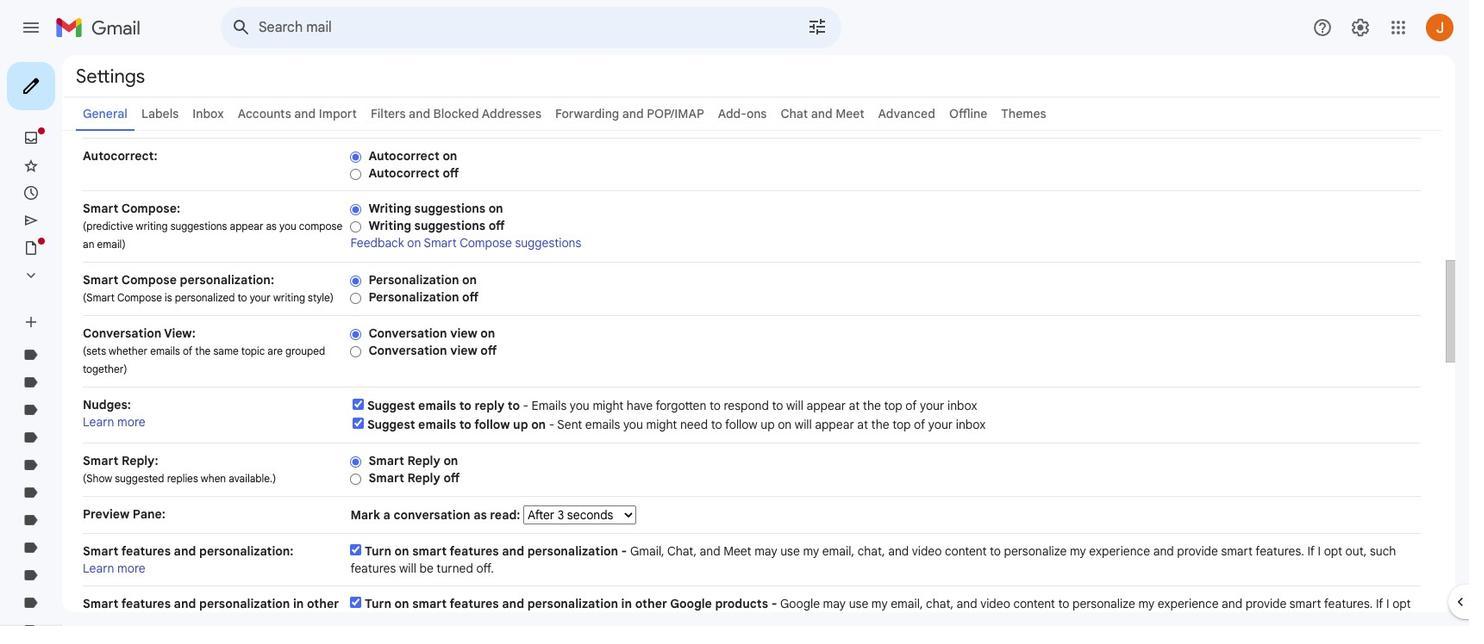Task type: vqa. For each thing, say whether or not it's contained in the screenshot.


Task type: locate. For each thing, give the bounding box(es) containing it.
- left sent
[[549, 417, 555, 433]]

0 horizontal spatial provide
[[1177, 544, 1218, 560]]

0 horizontal spatial might
[[593, 398, 624, 414]]

2 vertical spatial you
[[623, 417, 643, 433]]

conversation up conversation view off
[[369, 326, 447, 341]]

smart
[[412, 544, 447, 560], [1221, 544, 1253, 560], [412, 597, 447, 612], [1290, 597, 1321, 612]]

1 horizontal spatial up
[[761, 417, 775, 433]]

video inside 'gmail, chat, and meet may use my email, chat, and video content to personalize my experience and provide smart features. if i opt out, such features will be turned off.'
[[912, 544, 942, 560]]

be down conversation on the bottom of page
[[419, 561, 434, 577]]

out,
[[1346, 544, 1367, 560], [350, 614, 372, 627]]

available.)
[[229, 472, 276, 485]]

more
[[117, 415, 145, 430], [117, 561, 145, 577]]

1 horizontal spatial writing
[[273, 291, 305, 304]]

chat, inside "google may use my email, chat, and video content to personalize my experience and provide smart features. if i opt out, such features will be turned off."
[[926, 597, 954, 612]]

follow down respond
[[725, 417, 758, 433]]

google left products
[[670, 597, 712, 612]]

provide
[[1177, 544, 1218, 560], [1246, 597, 1287, 612]]

compose left is
[[117, 291, 162, 304]]

features. inside "google may use my email, chat, and video content to personalize my experience and provide smart features. if i opt out, such features will be turned off."
[[1324, 597, 1373, 612]]

to inside 'gmail, chat, and meet may use my email, chat, and video content to personalize my experience and provide smart features. if i opt out, such features will be turned off.'
[[990, 544, 1001, 560]]

be
[[419, 561, 434, 577], [473, 614, 487, 627]]

will
[[786, 398, 804, 414], [795, 417, 812, 433], [399, 561, 416, 577], [453, 614, 470, 627]]

personalize inside 'gmail, chat, and meet may use my email, chat, and video content to personalize my experience and provide smart features. if i opt out, such features will be turned off.'
[[1004, 544, 1067, 560]]

1 horizontal spatial opt
[[1393, 597, 1411, 612]]

0 horizontal spatial experience
[[1089, 544, 1150, 560]]

advanced
[[878, 106, 935, 122]]

respond
[[724, 398, 769, 414]]

suggest emails to follow up on - sent emails you might need to follow up on will appear at the top of your inbox
[[367, 417, 986, 433]]

your inside smart compose personalization: (smart compose is personalized to your writing style)
[[250, 291, 271, 304]]

0 vertical spatial if
[[1308, 544, 1315, 560]]

use inside 'gmail, chat, and meet may use my email, chat, and video content to personalize my experience and provide smart features. if i opt out, such features will be turned off.'
[[780, 544, 800, 560]]

2 autocorrect from the top
[[369, 166, 440, 181]]

and
[[294, 106, 316, 122], [409, 106, 430, 122], [622, 106, 644, 122], [811, 106, 833, 122], [174, 544, 196, 560], [502, 544, 524, 560], [700, 544, 721, 560], [888, 544, 909, 560], [1153, 544, 1174, 560], [174, 597, 196, 612], [502, 597, 524, 612], [957, 597, 977, 612], [1222, 597, 1243, 612]]

are
[[268, 345, 283, 358]]

up left sent
[[513, 417, 528, 433]]

autocorrect up autocorrect off
[[369, 148, 440, 164]]

my
[[803, 544, 819, 560], [1070, 544, 1086, 560], [872, 597, 888, 612], [1139, 597, 1155, 612]]

search mail image
[[226, 12, 257, 43]]

emails up the smart reply on
[[418, 417, 456, 433]]

0 vertical spatial features.
[[1256, 544, 1304, 560]]

writing up 'feedback'
[[369, 218, 411, 234]]

writing for writing suggestions off
[[369, 218, 411, 234]]

1 vertical spatial your
[[920, 398, 944, 414]]

inbox
[[948, 398, 977, 414], [956, 417, 986, 433]]

learn
[[83, 415, 114, 430], [83, 561, 114, 577]]

off up feedback on smart compose suggestions
[[489, 218, 505, 234]]

1 vertical spatial appear
[[807, 398, 846, 414]]

may inside "google may use my email, chat, and video content to personalize my experience and provide smart features. if i opt out, such features will be turned off."
[[823, 597, 846, 612]]

such inside 'gmail, chat, and meet may use my email, chat, and video content to personalize my experience and provide smart features. if i opt out, such features will be turned off.'
[[1370, 544, 1396, 560]]

suggest for suggest emails to reply to - emails you might have forgotten to respond to will appear at the top of your inbox
[[367, 398, 415, 414]]

learn more link for features
[[83, 561, 145, 577]]

learn down nudges:
[[83, 415, 114, 430]]

writing
[[136, 220, 168, 233], [273, 291, 305, 304]]

1 horizontal spatial google
[[670, 597, 712, 612]]

1 view from the top
[[450, 326, 477, 341]]

0 vertical spatial top
[[884, 398, 902, 414]]

chat, inside 'gmail, chat, and meet may use my email, chat, and video content to personalize my experience and provide smart features. if i opt out, such features will be turned off.'
[[858, 544, 885, 560]]

2 learn from the top
[[83, 561, 114, 577]]

0 horizontal spatial turned
[[437, 561, 473, 577]]

compose
[[299, 220, 342, 233]]

compose
[[460, 235, 512, 251], [121, 272, 177, 288], [117, 291, 162, 304]]

0 vertical spatial provide
[[1177, 544, 1218, 560]]

gmail,
[[630, 544, 665, 560]]

0 vertical spatial turn
[[365, 544, 391, 560]]

off for suggestions
[[489, 218, 505, 234]]

need
[[680, 417, 708, 433]]

personalization for turn on smart features and personalization -
[[527, 544, 618, 560]]

2 view from the top
[[450, 343, 477, 359]]

1 vertical spatial email,
[[891, 597, 923, 612]]

2 more from the top
[[117, 561, 145, 577]]

smart compose personalization: (smart compose is personalized to your writing style)
[[83, 272, 334, 304]]

if inside "google may use my email, chat, and video content to personalize my experience and provide smart features. if i opt out, such features will be turned off."
[[1376, 597, 1383, 612]]

learn more link down nudges:
[[83, 415, 145, 430]]

1 vertical spatial use
[[849, 597, 868, 612]]

you down have
[[623, 417, 643, 433]]

personalization: up personalized
[[180, 272, 274, 288]]

1 vertical spatial view
[[450, 343, 477, 359]]

google left products:
[[83, 614, 125, 627]]

forwarding and pop/imap
[[555, 106, 704, 122]]

1 vertical spatial might
[[646, 417, 677, 433]]

follow
[[474, 417, 510, 433], [725, 417, 758, 433]]

smart inside smart features and personalization in other google products:
[[83, 597, 118, 612]]

autocorrect for autocorrect on
[[369, 148, 440, 164]]

2 follow from the left
[[725, 417, 758, 433]]

compose up is
[[121, 272, 177, 288]]

conversation up whether
[[83, 326, 161, 341]]

learn down preview
[[83, 561, 114, 577]]

1 other from the left
[[307, 597, 339, 612]]

you up sent
[[570, 398, 590, 414]]

- left gmail,
[[621, 544, 627, 560]]

conversation view on
[[369, 326, 495, 341]]

0 horizontal spatial content
[[945, 544, 987, 560]]

compose:
[[121, 201, 180, 216]]

0 vertical spatial email,
[[822, 544, 854, 560]]

if
[[1308, 544, 1315, 560], [1376, 597, 1383, 612]]

1 vertical spatial chat,
[[926, 597, 954, 612]]

pop/imap
[[647, 106, 704, 122]]

features inside 'gmail, chat, and meet may use my email, chat, and video content to personalize my experience and provide smart features. if i opt out, such features will be turned off.'
[[350, 561, 396, 577]]

compose down "writing suggestions off"
[[460, 235, 512, 251]]

feedback
[[350, 235, 404, 251]]

experience
[[1089, 544, 1150, 560], [1158, 597, 1219, 612]]

opt inside "google may use my email, chat, and video content to personalize my experience and provide smart features. if i opt out, such features will be turned off."
[[1393, 597, 1411, 612]]

1 vertical spatial more
[[117, 561, 145, 577]]

turned inside "google may use my email, chat, and video content to personalize my experience and provide smart features. if i opt out, such features will be turned off."
[[490, 614, 527, 627]]

email,
[[822, 544, 854, 560], [891, 597, 923, 612]]

writing right writing suggestions on radio
[[369, 201, 411, 216]]

personalization down personalization on
[[369, 290, 459, 305]]

chat, up "google may use my email, chat, and video content to personalize my experience and provide smart features. if i opt out, such features will be turned off."
[[858, 544, 885, 560]]

personalize inside "google may use my email, chat, and video content to personalize my experience and provide smart features. if i opt out, such features will be turned off."
[[1073, 597, 1135, 612]]

google inside "google may use my email, chat, and video content to personalize my experience and provide smart features. if i opt out, such features will be turned off."
[[780, 597, 820, 612]]

2 learn more link from the top
[[83, 561, 145, 577]]

1 autocorrect from the top
[[369, 148, 440, 164]]

0 vertical spatial i
[[1318, 544, 1321, 560]]

more down preview pane: in the bottom of the page
[[117, 561, 145, 577]]

1 vertical spatial be
[[473, 614, 487, 627]]

meet right chat
[[836, 106, 864, 122]]

up down respond
[[761, 417, 775, 433]]

smart for smart compose: (predictive writing suggestions appear as you compose an email)
[[83, 201, 118, 216]]

off. down 'turn on smart features and personalization -' at bottom
[[476, 561, 494, 577]]

2 vertical spatial your
[[928, 417, 953, 433]]

2 reply from the top
[[407, 471, 440, 486]]

may up products
[[755, 544, 777, 560]]

google
[[670, 597, 712, 612], [780, 597, 820, 612], [83, 614, 125, 627]]

1 vertical spatial inbox
[[956, 417, 986, 433]]

1 reply from the top
[[407, 454, 440, 469]]

content inside "google may use my email, chat, and video content to personalize my experience and provide smart features. if i opt out, such features will be turned off."
[[1013, 597, 1055, 612]]

may
[[755, 544, 777, 560], [823, 597, 846, 612]]

other
[[307, 597, 339, 612], [635, 597, 667, 612]]

smart for smart features and personalization in other google products:
[[83, 597, 118, 612]]

- right products
[[771, 597, 777, 612]]

as
[[266, 220, 277, 233], [474, 508, 487, 523]]

1 horizontal spatial you
[[570, 398, 590, 414]]

appear inside smart compose: (predictive writing suggestions appear as you compose an email)
[[230, 220, 263, 233]]

0 vertical spatial writing
[[369, 201, 411, 216]]

may inside 'gmail, chat, and meet may use my email, chat, and video content to personalize my experience and provide smart features. if i opt out, such features will be turned off.'
[[755, 544, 777, 560]]

None checkbox
[[353, 418, 364, 429], [350, 545, 362, 556], [353, 418, 364, 429], [350, 545, 362, 556]]

smart inside smart compose personalization: (smart compose is personalized to your writing style)
[[83, 272, 118, 288]]

0 horizontal spatial out,
[[350, 614, 372, 627]]

email, inside 'gmail, chat, and meet may use my email, chat, and video content to personalize my experience and provide smart features. if i opt out, such features will be turned off.'
[[822, 544, 854, 560]]

features inside 'smart features and personalization: learn more'
[[121, 544, 171, 560]]

0 vertical spatial turned
[[437, 561, 473, 577]]

1 turn from the top
[[365, 544, 391, 560]]

provide inside 'gmail, chat, and meet may use my email, chat, and video content to personalize my experience and provide smart features. if i opt out, such features will be turned off.'
[[1177, 544, 1218, 560]]

personalization up personalization off
[[369, 272, 459, 288]]

1 vertical spatial out,
[[350, 614, 372, 627]]

general link
[[83, 106, 127, 122]]

might down suggest emails to reply to - emails you might have forgotten to respond to will appear at the top of your inbox
[[646, 417, 677, 433]]

0 vertical spatial of
[[183, 345, 192, 358]]

1 horizontal spatial chat,
[[926, 597, 954, 612]]

offline
[[949, 106, 988, 122]]

turned down 'turn on smart features and personalization -' at bottom
[[437, 561, 473, 577]]

as left compose
[[266, 220, 277, 233]]

0 horizontal spatial features.
[[1256, 544, 1304, 560]]

emails
[[150, 345, 180, 358], [418, 398, 456, 414], [418, 417, 456, 433], [585, 417, 620, 433]]

0 vertical spatial more
[[117, 415, 145, 430]]

1 up from the left
[[513, 417, 528, 433]]

0 horizontal spatial such
[[375, 614, 401, 627]]

1 horizontal spatial content
[[1013, 597, 1055, 612]]

have
[[627, 398, 653, 414]]

opt inside 'gmail, chat, and meet may use my email, chat, and video content to personalize my experience and provide smart features. if i opt out, such features will be turned off.'
[[1324, 544, 1342, 560]]

1 horizontal spatial experience
[[1158, 597, 1219, 612]]

1 learn more link from the top
[[83, 415, 145, 430]]

2 suggest from the top
[[367, 417, 415, 433]]

advanced link
[[878, 106, 935, 122]]

writing left style)
[[273, 291, 305, 304]]

1 vertical spatial i
[[1386, 597, 1390, 612]]

conversation down conversation view on
[[369, 343, 447, 359]]

use
[[780, 544, 800, 560], [849, 597, 868, 612]]

0 horizontal spatial up
[[513, 417, 528, 433]]

products:
[[128, 614, 185, 627]]

chat, down 'gmail, chat, and meet may use my email, chat, and video content to personalize my experience and provide smart features. if i opt out, such features will be turned off.'
[[926, 597, 954, 612]]

might left have
[[593, 398, 624, 414]]

appear
[[230, 220, 263, 233], [807, 398, 846, 414], [815, 417, 854, 433]]

email, up "google may use my email, chat, and video content to personalize my experience and provide smart features. if i opt out, such features will be turned off."
[[822, 544, 854, 560]]

emails down view:
[[150, 345, 180, 358]]

conversation inside conversation view: (sets whether emails of the same topic are grouped together)
[[83, 326, 161, 341]]

reply down the smart reply on
[[407, 471, 440, 486]]

your
[[250, 291, 271, 304], [920, 398, 944, 414], [928, 417, 953, 433]]

0 horizontal spatial opt
[[1324, 544, 1342, 560]]

1 vertical spatial meet
[[724, 544, 751, 560]]

more inside 'smart features and personalization: learn more'
[[117, 561, 145, 577]]

0 horizontal spatial if
[[1308, 544, 1315, 560]]

0 horizontal spatial other
[[307, 597, 339, 612]]

off up reply
[[481, 343, 497, 359]]

off. inside "google may use my email, chat, and video content to personalize my experience and provide smart features. if i opt out, such features will be turned off."
[[530, 614, 547, 627]]

off. down the turn on smart features and personalization in other google products -
[[530, 614, 547, 627]]

other inside smart features and personalization in other google products:
[[307, 597, 339, 612]]

to inside smart compose personalization: (smart compose is personalized to your writing style)
[[238, 291, 247, 304]]

may down 'gmail, chat, and meet may use my email, chat, and video content to personalize my experience and provide smart features. if i opt out, such features will be turned off.'
[[823, 597, 846, 612]]

1 horizontal spatial be
[[473, 614, 487, 627]]

is
[[165, 291, 172, 304]]

2 writing from the top
[[369, 218, 411, 234]]

email)
[[97, 238, 126, 251]]

turned down the turn on smart features and personalization in other google products -
[[490, 614, 527, 627]]

off for reply
[[444, 471, 460, 486]]

1 follow from the left
[[474, 417, 510, 433]]

autocorrect off
[[369, 166, 459, 181]]

0 vertical spatial out,
[[1346, 544, 1367, 560]]

gmail image
[[55, 10, 149, 45]]

0 horizontal spatial off.
[[476, 561, 494, 577]]

suggestions inside smart compose: (predictive writing suggestions appear as you compose an email)
[[170, 220, 227, 233]]

1 horizontal spatial as
[[474, 508, 487, 523]]

None checkbox
[[353, 399, 364, 410], [350, 598, 362, 609], [353, 399, 364, 410], [350, 598, 362, 609]]

1 horizontal spatial in
[[621, 597, 632, 612]]

google right products
[[780, 597, 820, 612]]

chat and meet link
[[781, 106, 864, 122]]

reply for on
[[407, 454, 440, 469]]

features. inside 'gmail, chat, and meet may use my email, chat, and video content to personalize my experience and provide smart features. if i opt out, such features will be turned off.'
[[1256, 544, 1304, 560]]

accounts
[[238, 106, 291, 122]]

1 vertical spatial experience
[[1158, 597, 1219, 612]]

you inside smart compose: (predictive writing suggestions appear as you compose an email)
[[279, 220, 296, 233]]

support image
[[1312, 17, 1333, 38]]

personalization:
[[180, 272, 274, 288], [199, 544, 294, 560]]

0 horizontal spatial in
[[293, 597, 304, 612]]

writing suggestions on
[[369, 201, 503, 216]]

0 horizontal spatial you
[[279, 220, 296, 233]]

email, down 'gmail, chat, and meet may use my email, chat, and video content to personalize my experience and provide smart features. if i opt out, such features will be turned off.'
[[891, 597, 923, 612]]

1 vertical spatial personalize
[[1073, 597, 1135, 612]]

1 horizontal spatial i
[[1386, 597, 1390, 612]]

1 vertical spatial may
[[823, 597, 846, 612]]

1 vertical spatial suggest
[[367, 417, 415, 433]]

off up mark a conversation as read:
[[444, 471, 460, 486]]

read:
[[490, 508, 520, 523]]

off.
[[476, 561, 494, 577], [530, 614, 547, 627]]

reply:
[[122, 454, 158, 469]]

Personalization off radio
[[350, 292, 362, 305]]

1 vertical spatial personalization:
[[199, 544, 294, 560]]

video inside "google may use my email, chat, and video content to personalize my experience and provide smart features. if i opt out, such features will be turned off."
[[981, 597, 1010, 612]]

2 horizontal spatial google
[[780, 597, 820, 612]]

1 vertical spatial learn
[[83, 561, 114, 577]]

preview pane:
[[83, 507, 166, 523]]

0 vertical spatial as
[[266, 220, 277, 233]]

0 vertical spatial opt
[[1324, 544, 1342, 560]]

content inside 'gmail, chat, and meet may use my email, chat, and video content to personalize my experience and provide smart features. if i opt out, such features will be turned off.'
[[945, 544, 987, 560]]

emails
[[532, 398, 567, 414]]

0 horizontal spatial use
[[780, 544, 800, 560]]

you left compose
[[279, 220, 296, 233]]

smart inside 'smart features and personalization: learn more'
[[83, 544, 118, 560]]

personalization off
[[369, 290, 479, 305]]

autocorrect for autocorrect off
[[369, 166, 440, 181]]

nudges: learn more
[[83, 397, 145, 430]]

features inside "google may use my email, chat, and video content to personalize my experience and provide smart features. if i opt out, such features will be turned off."
[[404, 614, 450, 627]]

1 writing from the top
[[369, 201, 411, 216]]

at
[[849, 398, 860, 414], [857, 417, 868, 433]]

and inside smart features and personalization in other google products:
[[174, 597, 196, 612]]

opt
[[1324, 544, 1342, 560], [1393, 597, 1411, 612]]

email, inside "google may use my email, chat, and video content to personalize my experience and provide smart features. if i opt out, such features will be turned off."
[[891, 597, 923, 612]]

an
[[83, 238, 94, 251]]

content
[[945, 544, 987, 560], [1013, 597, 1055, 612]]

1 horizontal spatial use
[[849, 597, 868, 612]]

1 horizontal spatial out,
[[1346, 544, 1367, 560]]

if inside 'gmail, chat, and meet may use my email, chat, and video content to personalize my experience and provide smart features. if i opt out, such features will be turned off.'
[[1308, 544, 1315, 560]]

more down nudges:
[[117, 415, 145, 430]]

1 in from the left
[[293, 597, 304, 612]]

be down 'turn on smart features and personalization -' at bottom
[[473, 614, 487, 627]]

i
[[1318, 544, 1321, 560], [1386, 597, 1390, 612]]

0 vertical spatial personalization:
[[180, 272, 274, 288]]

None search field
[[221, 7, 842, 48]]

personalization: inside smart compose personalization: (smart compose is personalized to your writing style)
[[180, 272, 274, 288]]

0 vertical spatial you
[[279, 220, 296, 233]]

learn more link
[[83, 415, 145, 430], [83, 561, 145, 577]]

learn more link down preview
[[83, 561, 145, 577]]

meet inside 'gmail, chat, and meet may use my email, chat, and video content to personalize my experience and provide smart features. if i opt out, such features will be turned off.'
[[724, 544, 751, 560]]

1 horizontal spatial meet
[[836, 106, 864, 122]]

off. inside 'gmail, chat, and meet may use my email, chat, and video content to personalize my experience and provide smart features. if i opt out, such features will be turned off.'
[[476, 561, 494, 577]]

writing down compose:
[[136, 220, 168, 233]]

1 horizontal spatial may
[[823, 597, 846, 612]]

0 horizontal spatial i
[[1318, 544, 1321, 560]]

view down conversation view on
[[450, 343, 477, 359]]

experience inside "google may use my email, chat, and video content to personalize my experience and provide smart features. if i opt out, such features will be turned off."
[[1158, 597, 1219, 612]]

Conversation view off radio
[[350, 346, 362, 359]]

provide inside "google may use my email, chat, and video content to personalize my experience and provide smart features. if i opt out, such features will be turned off."
[[1246, 597, 1287, 612]]

1 vertical spatial writing
[[369, 218, 411, 234]]

suggestions
[[414, 201, 486, 216], [414, 218, 486, 234], [170, 220, 227, 233], [515, 235, 581, 251]]

to inside "google may use my email, chat, and video content to personalize my experience and provide smart features. if i opt out, such features will be turned off."
[[1058, 597, 1069, 612]]

features
[[121, 544, 171, 560], [450, 544, 499, 560], [350, 561, 396, 577], [121, 597, 171, 612], [450, 597, 499, 612], [404, 614, 450, 627]]

1 more from the top
[[117, 415, 145, 430]]

personalization: up smart features and personalization in other google products:
[[199, 544, 294, 560]]

Smart Reply off radio
[[350, 473, 362, 486]]

0 vertical spatial autocorrect
[[369, 148, 440, 164]]

meet up products
[[724, 544, 751, 560]]

1 vertical spatial of
[[906, 398, 917, 414]]

2 personalization from the top
[[369, 290, 459, 305]]

1 vertical spatial opt
[[1393, 597, 1411, 612]]

autocorrect down autocorrect on
[[369, 166, 440, 181]]

0 vertical spatial chat,
[[858, 544, 885, 560]]

conversation for conversation view off
[[369, 343, 447, 359]]

0 horizontal spatial meet
[[724, 544, 751, 560]]

0 vertical spatial video
[[912, 544, 942, 560]]

0 vertical spatial such
[[1370, 544, 1396, 560]]

Personalization on radio
[[350, 275, 362, 288]]

1 vertical spatial as
[[474, 508, 487, 523]]

navigation
[[0, 55, 207, 627]]

1 suggest from the top
[[367, 398, 415, 414]]

0 horizontal spatial as
[[266, 220, 277, 233]]

forwarding
[[555, 106, 619, 122]]

1 horizontal spatial features.
[[1324, 597, 1373, 612]]

1 learn from the top
[[83, 415, 114, 430]]

ons
[[747, 106, 767, 122]]

1 vertical spatial autocorrect
[[369, 166, 440, 181]]

autocorrect
[[369, 148, 440, 164], [369, 166, 440, 181]]

will inside 'gmail, chat, and meet may use my email, chat, and video content to personalize my experience and provide smart features. if i opt out, such features will be turned off.'
[[399, 561, 416, 577]]

you for as
[[279, 220, 296, 233]]

2 up from the left
[[761, 417, 775, 433]]

smart inside "google may use my email, chat, and video content to personalize my experience and provide smart features. if i opt out, such features will be turned off."
[[1290, 597, 1321, 612]]

0 horizontal spatial writing
[[136, 220, 168, 233]]

0 vertical spatial use
[[780, 544, 800, 560]]

reply
[[407, 454, 440, 469], [407, 471, 440, 486]]

smart inside smart compose: (predictive writing suggestions appear as you compose an email)
[[83, 201, 118, 216]]

1 horizontal spatial might
[[646, 417, 677, 433]]

0 horizontal spatial chat,
[[858, 544, 885, 560]]

reply up smart reply off
[[407, 454, 440, 469]]

personalization
[[369, 272, 459, 288], [369, 290, 459, 305]]

0 horizontal spatial follow
[[474, 417, 510, 433]]

0 horizontal spatial may
[[755, 544, 777, 560]]

smart inside the smart reply: (show suggested replies when available.)
[[83, 454, 118, 469]]

as left read:
[[474, 508, 487, 523]]

0 horizontal spatial google
[[83, 614, 125, 627]]

2 turn from the top
[[365, 597, 391, 612]]

1 horizontal spatial personalize
[[1073, 597, 1135, 612]]

be inside 'gmail, chat, and meet may use my email, chat, and video content to personalize my experience and provide smart features. if i opt out, such features will be turned off.'
[[419, 561, 434, 577]]

0 vertical spatial experience
[[1089, 544, 1150, 560]]

follow down reply
[[474, 417, 510, 433]]

Autocorrect off radio
[[350, 168, 362, 181]]

1 personalization from the top
[[369, 272, 459, 288]]

view up conversation view off
[[450, 326, 477, 341]]



Task type: describe. For each thing, give the bounding box(es) containing it.
pane:
[[133, 507, 166, 523]]

emails left reply
[[418, 398, 456, 414]]

personalization for personalization off
[[369, 290, 459, 305]]

conversation for conversation view: (sets whether emails of the same topic are grouped together)
[[83, 326, 161, 341]]

off up the writing suggestions on
[[443, 166, 459, 181]]

Writing suggestions off radio
[[350, 221, 362, 233]]

accounts and import link
[[238, 106, 357, 122]]

settings image
[[1350, 17, 1371, 38]]

filters and blocked addresses
[[371, 106, 542, 122]]

view for on
[[450, 326, 477, 341]]

i inside 'gmail, chat, and meet may use my email, chat, and video content to personalize my experience and provide smart features. if i opt out, such features will be turned off.'
[[1318, 544, 1321, 560]]

reply for off
[[407, 471, 440, 486]]

smart for smart reply off
[[369, 471, 404, 486]]

learn more link for learn
[[83, 415, 145, 430]]

in inside smart features and personalization in other google products:
[[293, 597, 304, 612]]

view:
[[164, 326, 196, 341]]

more inside nudges: learn more
[[117, 415, 145, 430]]

off down personalization on
[[462, 290, 479, 305]]

mark a conversation as read:
[[350, 508, 523, 523]]

same
[[213, 345, 239, 358]]

the inside conversation view: (sets whether emails of the same topic are grouped together)
[[195, 345, 211, 358]]

forwarding and pop/imap link
[[555, 106, 704, 122]]

conversation view off
[[369, 343, 497, 359]]

nudges:
[[83, 397, 131, 413]]

personalization on
[[369, 272, 477, 288]]

forgotten
[[656, 398, 706, 414]]

1 vertical spatial at
[[857, 417, 868, 433]]

turn for turn on smart features and personalization -
[[365, 544, 391, 560]]

add-ons link
[[718, 106, 767, 122]]

use inside "google may use my email, chat, and video content to personalize my experience and provide smart features. if i opt out, such features will be turned off."
[[849, 597, 868, 612]]

inbox link
[[193, 106, 224, 122]]

0 vertical spatial meet
[[836, 106, 864, 122]]

turn for turn on smart features and personalization in other google products -
[[365, 597, 391, 612]]

emails inside conversation view: (sets whether emails of the same topic are grouped together)
[[150, 345, 180, 358]]

chat and meet
[[781, 106, 864, 122]]

autocorrect:
[[83, 148, 157, 164]]

personalization inside smart features and personalization in other google products:
[[199, 597, 290, 612]]

i inside "google may use my email, chat, and video content to personalize my experience and provide smart features. if i opt out, such features will be turned off."
[[1386, 597, 1390, 612]]

smart for smart reply: (show suggested replies when available.)
[[83, 454, 118, 469]]

smart features and personalization: learn more
[[83, 544, 294, 577]]

experience inside 'gmail, chat, and meet may use my email, chat, and video content to personalize my experience and provide smart features. if i opt out, such features will be turned off.'
[[1089, 544, 1150, 560]]

suggest emails to reply to - emails you might have forgotten to respond to will appear at the top of your inbox
[[367, 398, 977, 414]]

of inside conversation view: (sets whether emails of the same topic are grouped together)
[[183, 345, 192, 358]]

writing suggestions off
[[369, 218, 505, 234]]

writing inside smart compose personalization: (smart compose is personalized to your writing style)
[[273, 291, 305, 304]]

feedback on smart compose suggestions
[[350, 235, 581, 251]]

out, inside 'gmail, chat, and meet may use my email, chat, and video content to personalize my experience and provide smart features. if i opt out, such features will be turned off.'
[[1346, 544, 1367, 560]]

emails right sent
[[585, 417, 620, 433]]

smart compose: (predictive writing suggestions appear as you compose an email)
[[83, 201, 342, 251]]

sent
[[557, 417, 582, 433]]

conversation
[[394, 508, 470, 523]]

google may use my email, chat, and video content to personalize my experience and provide smart features. if i opt out, such features will be turned off.
[[350, 597, 1411, 627]]

reply
[[475, 398, 505, 414]]

inbox
[[193, 106, 224, 122]]

settings
[[76, 64, 145, 88]]

2 vertical spatial the
[[871, 417, 889, 433]]

view for off
[[450, 343, 477, 359]]

grouped
[[285, 345, 325, 358]]

themes link
[[1001, 106, 1046, 122]]

1 vertical spatial compose
[[121, 272, 177, 288]]

whether
[[109, 345, 147, 358]]

together)
[[83, 363, 127, 376]]

preview
[[83, 507, 130, 523]]

labels link
[[141, 106, 179, 122]]

main menu image
[[21, 17, 41, 38]]

Autocorrect on radio
[[350, 151, 362, 164]]

gmail, chat, and meet may use my email, chat, and video content to personalize my experience and provide smart features. if i opt out, such features will be turned off.
[[350, 544, 1396, 577]]

1 vertical spatial the
[[863, 398, 881, 414]]

add-ons
[[718, 106, 767, 122]]

conversation for conversation view on
[[369, 326, 447, 341]]

smart inside 'gmail, chat, and meet may use my email, chat, and video content to personalize my experience and provide smart features. if i opt out, such features will be turned off.'
[[1221, 544, 1253, 560]]

2 other from the left
[[635, 597, 667, 612]]

suggest for suggest emails to follow up on - sent emails you might need to follow up on will appear at the top of your inbox
[[367, 417, 415, 433]]

smart for smart features and personalization: learn more
[[83, 544, 118, 560]]

2 vertical spatial appear
[[815, 417, 854, 433]]

personalization: inside 'smart features and personalization: learn more'
[[199, 544, 294, 560]]

personalization for turn on smart features and personalization in other google products -
[[527, 597, 618, 612]]

- left emails
[[523, 398, 529, 414]]

general
[[83, 106, 127, 122]]

when
[[201, 472, 226, 485]]

Conversation view on radio
[[350, 328, 362, 341]]

you for emails
[[570, 398, 590, 414]]

smart for smart compose personalization: (smart compose is personalized to your writing style)
[[83, 272, 118, 288]]

chat
[[781, 106, 808, 122]]

products
[[715, 597, 768, 612]]

suggested
[[115, 472, 164, 485]]

labels
[[141, 106, 179, 122]]

offline link
[[949, 106, 988, 122]]

1 vertical spatial top
[[893, 417, 911, 433]]

smart for smart reply on
[[369, 454, 404, 469]]

feedback on smart compose suggestions link
[[350, 235, 581, 251]]

2 vertical spatial of
[[914, 417, 925, 433]]

such inside "google may use my email, chat, and video content to personalize my experience and provide smart features. if i opt out, such features will be turned off."
[[375, 614, 401, 627]]

0 vertical spatial at
[[849, 398, 860, 414]]

features inside smart features and personalization in other google products:
[[121, 597, 171, 612]]

learn inside 'smart features and personalization: learn more'
[[83, 561, 114, 577]]

out, inside "google may use my email, chat, and video content to personalize my experience and provide smart features. if i opt out, such features will be turned off."
[[350, 614, 372, 627]]

turn on smart features and personalization -
[[365, 544, 630, 560]]

and inside 'smart features and personalization: learn more'
[[174, 544, 196, 560]]

advanced search options image
[[800, 9, 835, 44]]

addresses
[[482, 106, 542, 122]]

0 vertical spatial compose
[[460, 235, 512, 251]]

smart features and personalization in other google products:
[[83, 597, 339, 627]]

conversation view: (sets whether emails of the same topic are grouped together)
[[83, 326, 325, 376]]

chat,
[[667, 544, 697, 560]]

filters and blocked addresses link
[[371, 106, 542, 122]]

accounts and import
[[238, 106, 357, 122]]

smart reply on
[[369, 454, 458, 469]]

2 vertical spatial compose
[[117, 291, 162, 304]]

2 in from the left
[[621, 597, 632, 612]]

(sets
[[83, 345, 106, 358]]

0 vertical spatial inbox
[[948, 398, 977, 414]]

blocked
[[433, 106, 479, 122]]

turned inside 'gmail, chat, and meet may use my email, chat, and video content to personalize my experience and provide smart features. if i opt out, such features will be turned off.'
[[437, 561, 473, 577]]

a
[[383, 508, 390, 523]]

writing for writing suggestions on
[[369, 201, 411, 216]]

autocorrect on
[[369, 148, 457, 164]]

as inside smart compose: (predictive writing suggestions appear as you compose an email)
[[266, 220, 277, 233]]

Search mail text field
[[259, 19, 759, 36]]

(smart
[[83, 291, 115, 304]]

mark
[[350, 508, 380, 523]]

themes
[[1001, 106, 1046, 122]]

smart reply off
[[369, 471, 460, 486]]

be inside "google may use my email, chat, and video content to personalize my experience and provide smart features. if i opt out, such features will be turned off."
[[473, 614, 487, 627]]

(show
[[83, 472, 112, 485]]

filters
[[371, 106, 406, 122]]

learn inside nudges: learn more
[[83, 415, 114, 430]]

personalized
[[175, 291, 235, 304]]

Writing suggestions on radio
[[350, 203, 362, 216]]

style)
[[308, 291, 334, 304]]

personalization for personalization on
[[369, 272, 459, 288]]

off for view
[[481, 343, 497, 359]]

import
[[319, 106, 357, 122]]

smart reply: (show suggested replies when available.)
[[83, 454, 276, 485]]

replies
[[167, 472, 198, 485]]

google inside smart features and personalization in other google products:
[[83, 614, 125, 627]]

add-
[[718, 106, 747, 122]]

will inside "google may use my email, chat, and video content to personalize my experience and provide smart features. if i opt out, such features will be turned off."
[[453, 614, 470, 627]]

topic
[[241, 345, 265, 358]]

writing inside smart compose: (predictive writing suggestions appear as you compose an email)
[[136, 220, 168, 233]]

Smart Reply on radio
[[350, 456, 362, 469]]



